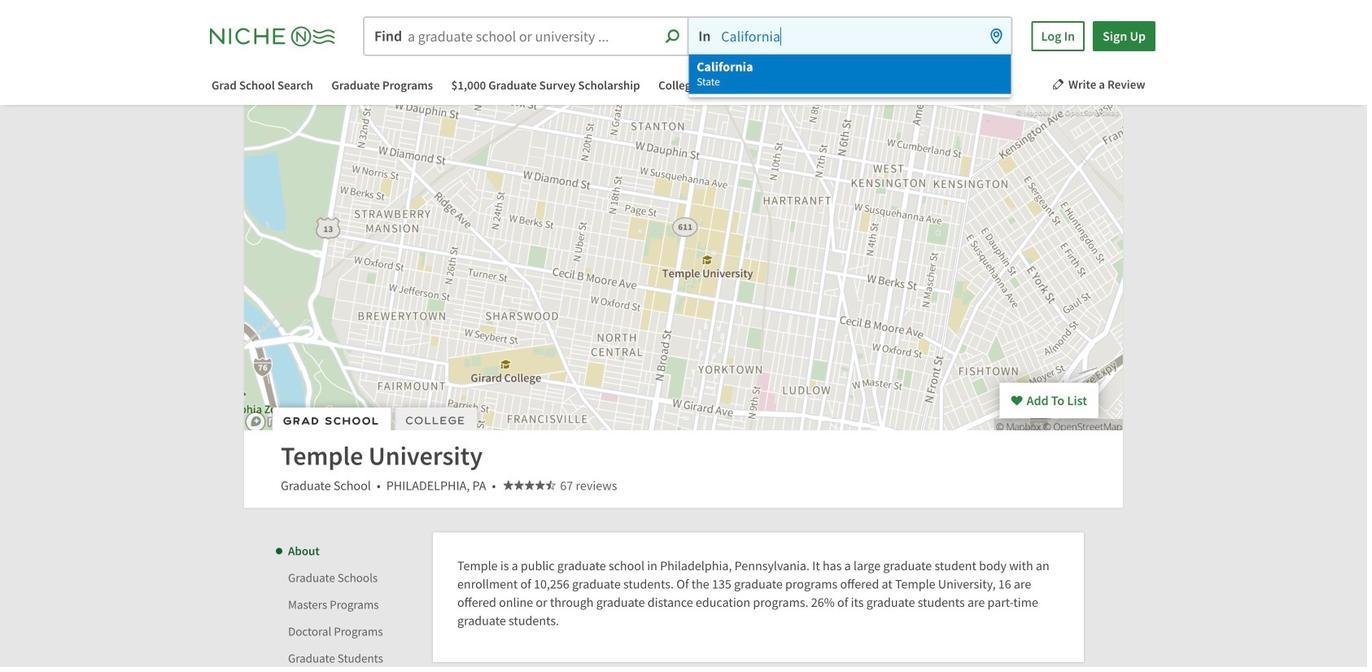 Task type: locate. For each thing, give the bounding box(es) containing it.
pencil image
[[1053, 78, 1065, 90]]

a state or metro ... text field
[[689, 18, 1011, 55]]

niche home image
[[210, 22, 348, 50]]



Task type: describe. For each thing, give the bounding box(es) containing it.
a graduate school or university ... text field
[[365, 18, 687, 55]]

profile header image
[[244, 105, 1123, 431]]

editorial element
[[433, 533, 1084, 663]]



Task type: vqa. For each thing, say whether or not it's contained in the screenshot.
Banner Links ELEMENT
no



